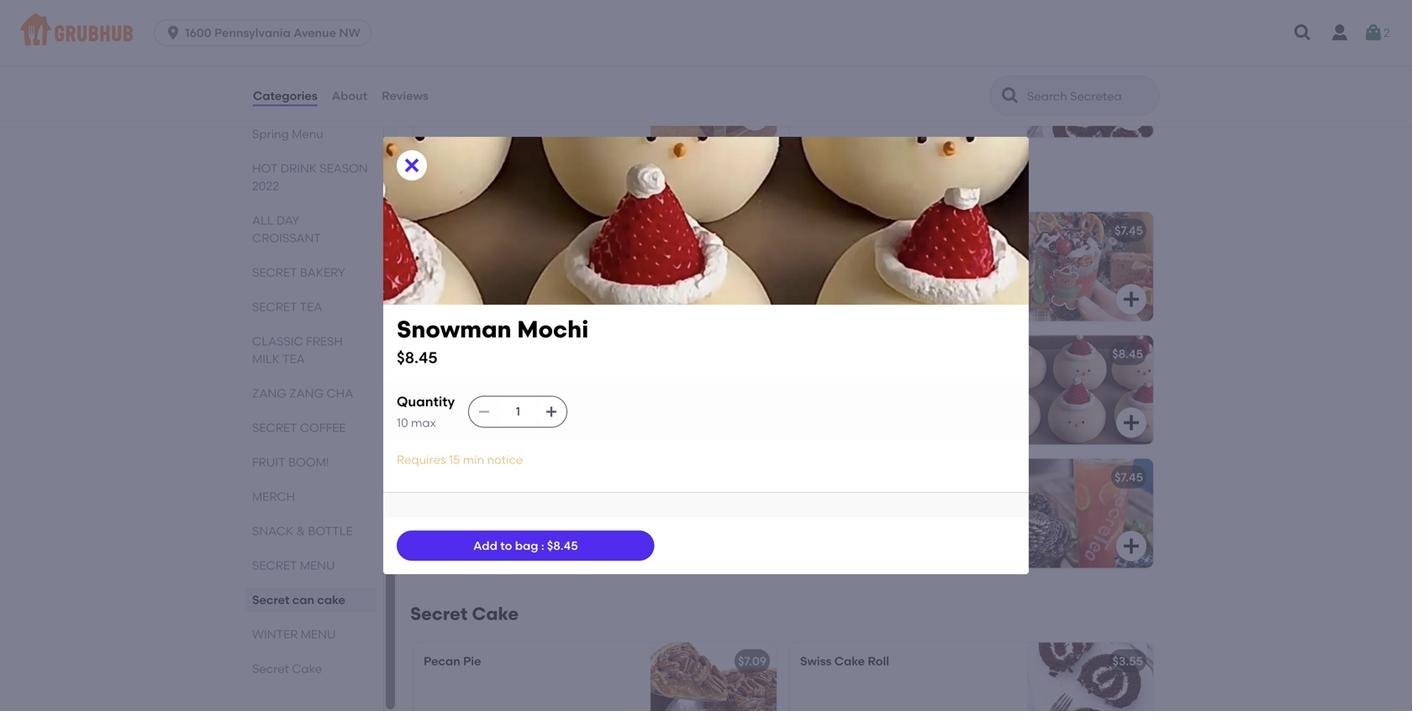 Task type: describe. For each thing, give the bounding box(es) containing it.
earl
[[424, 247, 453, 262]]

pecan pie image
[[651, 643, 777, 712]]

whipped
[[457, 282, 512, 296]]

$7.75
[[735, 224, 762, 238]]

1 vertical spatial coffee
[[300, 421, 346, 435]]

secret for secret bakery
[[252, 266, 297, 280]]

main navigation navigation
[[0, 0, 1412, 66]]

pecan
[[424, 655, 460, 669]]

roll
[[868, 655, 889, 669]]

cake
[[317, 593, 345, 608]]

2 horizontal spatial cake
[[834, 655, 865, 669]]

cha
[[326, 387, 353, 401]]

green
[[965, 494, 1006, 509]]

2 vertical spatial menu
[[301, 628, 336, 642]]

swiss cake roll
[[800, 655, 889, 669]]

with inside matchva milk tea with cranberry juice and strawberry jelly
[[540, 494, 571, 509]]

with down eggnog
[[515, 247, 546, 262]]

secret down secret can cake
[[252, 662, 289, 677]]

$7.45 for peppermint latte withwhipped creamand peppermint candy
[[1115, 224, 1143, 238]]

matchva milk tea with cranberry juice and strawberry jelly
[[424, 494, 571, 543]]

pecan pie
[[424, 655, 481, 669]]

gingerbread eggnog
[[424, 224, 545, 238]]

classic fresh milk tea
[[252, 335, 343, 366]]

tea inside earl grey tea with eggnog milkand coffee jellygarnished with whipped creamsand ginger man cookie
[[490, 247, 513, 262]]

night
[[511, 347, 543, 361]]

betterwith
[[498, 371, 572, 385]]

inger gitron grapefruit green tea garnisheo with lime and rosemaey
[[800, 494, 1006, 543]]

categories
[[253, 89, 317, 103]]

svg image inside 2 button
[[1363, 23, 1384, 43]]

1 vertical spatial peppermint
[[872, 264, 945, 279]]

$7.09
[[738, 655, 767, 669]]

zang zang cha
[[252, 387, 353, 401]]

gingerbread
[[424, 224, 498, 238]]

man
[[473, 299, 501, 313]]

add to bag : $8.45
[[473, 539, 578, 553]]

requires
[[397, 453, 446, 468]]

can
[[292, 593, 314, 608]]

secret tea
[[252, 300, 322, 314]]

spring
[[252, 127, 289, 141]]

secret for secret tea
[[252, 300, 297, 314]]

Input item quantity number field
[[499, 397, 536, 427]]

earl grey tea with eggnog milkand coffee jellygarnished with whipped creamsand ginger man cookie
[[424, 247, 631, 313]]

snack
[[252, 524, 293, 539]]

10
[[397, 416, 408, 430]]

about button
[[331, 66, 368, 126]]

+
[[762, 224, 769, 238]]

secret coffee
[[252, 421, 346, 435]]

all
[[252, 213, 274, 228]]

matcha christmas bauble
[[424, 471, 574, 485]]

2
[[1384, 26, 1390, 40]]

taste
[[460, 371, 495, 385]]

matcha christmas bauble image
[[651, 459, 777, 569]]

:
[[541, 539, 544, 553]]

0 horizontal spatial secret cake
[[252, 662, 322, 677]]

gingerbread eggnog image
[[651, 212, 777, 322]]

15
[[449, 453, 460, 468]]

clause
[[871, 224, 911, 238]]

hot inside boba taste betterwith hot drinks !
[[575, 371, 600, 385]]

secret menu
[[252, 559, 335, 573]]

croissant
[[252, 231, 321, 245]]

1 zang from the left
[[252, 387, 287, 401]]

boba
[[424, 371, 457, 385]]

snowman mochi $8.45
[[397, 316, 589, 367]]

nw
[[339, 26, 360, 40]]

with up ginger
[[424, 282, 455, 296]]

peppermint
[[800, 224, 868, 238]]

svg image inside 1600 pennsylvania avenue nw button
[[165, 24, 182, 41]]

season
[[320, 161, 368, 176]]

pie
[[463, 655, 481, 669]]

juice
[[498, 512, 534, 526]]

cookie
[[503, 299, 550, 313]]

1 vertical spatial menu
[[300, 559, 335, 573]]

tea inside inger gitron grapefruit green tea garnisheo with lime and rosemaey
[[800, 512, 823, 526]]

tea inside matchva milk tea with cranberry juice and strawberry jelly
[[515, 494, 537, 509]]

!
[[470, 388, 473, 402]]

merch
[[252, 490, 295, 504]]

1 swiss cake roll image from the top
[[1027, 28, 1153, 137]]

peppermint clause
[[800, 224, 911, 238]]

fruit
[[252, 456, 285, 470]]

lime
[[932, 512, 959, 526]]

1 horizontal spatial $8.45
[[547, 539, 578, 553]]

search icon image
[[1000, 86, 1020, 106]]

categories button
[[252, 66, 318, 126]]

all day croissant
[[252, 213, 321, 245]]

boba taste betterwith hot drinks !
[[424, 371, 600, 402]]

grapefruit
[[889, 494, 963, 509]]

hot chocolate night image
[[651, 336, 777, 445]]

swiss
[[800, 655, 832, 669]]

mochi
[[517, 316, 589, 344]]

$8.45 inside button
[[1112, 347, 1143, 361]]

max
[[411, 416, 436, 430]]

1600 pennsylvania avenue nw
[[185, 26, 360, 40]]

inger
[[800, 494, 837, 509]]

quantity 10 max
[[397, 394, 455, 430]]

2022
[[252, 179, 279, 193]]



Task type: vqa. For each thing, say whether or not it's contained in the screenshot.
one in FIRST FLAVOR SELECT ONE
no



Task type: locate. For each thing, give the bounding box(es) containing it.
winter menu up gingerbread eggnog
[[410, 173, 543, 194]]

0 vertical spatial coffee
[[480, 264, 526, 279]]

secret down snack
[[252, 559, 297, 573]]

$3.55
[[1113, 655, 1143, 669]]

rosemaey
[[800, 529, 864, 543]]

1 vertical spatial hot
[[575, 371, 600, 385]]

secret can cake
[[252, 593, 345, 608]]

reviews
[[382, 89, 428, 103]]

hot
[[252, 161, 278, 176], [575, 371, 600, 385]]

min
[[463, 453, 484, 468]]

hot drink season 2022
[[252, 161, 368, 193]]

0 horizontal spatial hot
[[252, 161, 278, 176]]

1600 pennsylvania avenue nw button
[[154, 19, 378, 46]]

grey
[[456, 247, 487, 262]]

1 vertical spatial winter
[[252, 628, 298, 642]]

1 horizontal spatial winter
[[410, 173, 483, 194]]

with
[[515, 247, 546, 262], [424, 282, 455, 296], [540, 494, 571, 509], [899, 512, 930, 526]]

quantity
[[397, 394, 455, 410]]

bakery
[[300, 266, 345, 280]]

0 vertical spatial hot
[[252, 161, 278, 176]]

$8.45 inside the snowman mochi $8.45
[[397, 349, 438, 367]]

winter menu down secret can cake
[[252, 628, 336, 642]]

tea
[[490, 247, 513, 262], [300, 300, 322, 314], [282, 352, 305, 366], [515, 494, 537, 509], [800, 512, 823, 526]]

snowman
[[397, 316, 512, 344]]

menu
[[292, 127, 323, 141]]

peppermint
[[800, 247, 873, 262], [872, 264, 945, 279]]

cranberry
[[424, 512, 495, 526]]

0 horizontal spatial winter menu
[[252, 628, 336, 642]]

0 horizontal spatial and
[[536, 512, 563, 526]]

1600
[[185, 26, 211, 40]]

add
[[473, 539, 497, 553]]

hot up 2022
[[252, 161, 278, 176]]

0 horizontal spatial milk
[[252, 352, 280, 366]]

pennsylvania
[[214, 26, 291, 40]]

about
[[332, 89, 367, 103]]

tea inside the 'classic fresh milk tea'
[[282, 352, 305, 366]]

winter down secret can cake
[[252, 628, 298, 642]]

christmas
[[471, 471, 530, 485]]

2 $7.45 from the top
[[1115, 471, 1143, 485]]

secret
[[252, 266, 297, 280], [252, 300, 297, 314], [252, 421, 297, 435], [252, 559, 297, 573]]

matcha
[[424, 471, 468, 485]]

winter up the gingerbread
[[410, 173, 483, 194]]

fresh
[[306, 335, 343, 349]]

1 horizontal spatial and
[[962, 512, 988, 526]]

menu down bottle in the bottom left of the page
[[300, 559, 335, 573]]

coffee inside earl grey tea with eggnog milkand coffee jellygarnished with whipped creamsand ginger man cookie
[[480, 264, 526, 279]]

1 horizontal spatial coffee
[[480, 264, 526, 279]]

chocolate
[[447, 347, 508, 361]]

1 horizontal spatial cake
[[472, 604, 519, 625]]

1 vertical spatial secret cake
[[252, 662, 322, 677]]

strawberry
[[424, 529, 501, 543]]

jellygarnished
[[529, 264, 631, 279]]

cake
[[472, 604, 519, 625], [834, 655, 865, 669], [292, 662, 322, 677]]

with inside inger gitron grapefruit green tea garnisheo with lime and rosemaey
[[899, 512, 930, 526]]

1 $7.45 from the top
[[1115, 224, 1143, 238]]

swiss cake roll image
[[1027, 28, 1153, 137], [1027, 643, 1153, 712]]

secret cake
[[410, 604, 519, 625], [252, 662, 322, 677]]

0 horizontal spatial coffee
[[300, 421, 346, 435]]

$8.45 button
[[790, 336, 1153, 445]]

2 swiss cake roll image from the top
[[1027, 643, 1153, 712]]

requires 15 min notice
[[397, 453, 523, 468]]

1 secret from the top
[[252, 266, 297, 280]]

milk inside matchva milk tea with cranberry juice and strawberry jelly
[[484, 494, 512, 509]]

bauble
[[533, 471, 574, 485]]

1 vertical spatial winter menu
[[252, 628, 336, 642]]

tea up juice
[[515, 494, 537, 509]]

eggnog
[[549, 247, 604, 262]]

milkand
[[424, 264, 477, 279]]

creamand
[[800, 264, 869, 279]]

and inside matchva milk tea with cranberry juice and strawberry jelly
[[536, 512, 563, 526]]

$7.45 for inger gitron grapefruit green tea garnisheo with lime and rosemaey
[[1115, 471, 1143, 485]]

coffee up whipped
[[480, 264, 526, 279]]

secret up pecan
[[410, 604, 468, 625]]

secret
[[252, 593, 289, 608], [410, 604, 468, 625], [252, 662, 289, 677]]

summer dream image
[[1027, 459, 1153, 569]]

and down green
[[962, 512, 988, 526]]

hot right the betterwith
[[575, 371, 600, 385]]

day
[[276, 213, 299, 228]]

zang up the secret coffee
[[252, 387, 287, 401]]

svg image
[[1293, 23, 1313, 43], [1363, 23, 1384, 43], [165, 24, 182, 41], [478, 405, 491, 419]]

peppermint up creamand
[[800, 247, 873, 262]]

secret up classic
[[252, 300, 297, 314]]

zang left cha
[[289, 387, 324, 401]]

winter
[[410, 173, 483, 194], [252, 628, 298, 642]]

secret down croissant
[[252, 266, 297, 280]]

1 horizontal spatial winter menu
[[410, 173, 543, 194]]

4 secret from the top
[[252, 559, 297, 573]]

menu down cake
[[301, 628, 336, 642]]

and up :
[[536, 512, 563, 526]]

garnisheo
[[825, 512, 896, 526]]

coffee up boom!
[[300, 421, 346, 435]]

1 vertical spatial $7.45
[[1115, 471, 1143, 485]]

0 vertical spatial secret cake
[[410, 604, 519, 625]]

peppermint clause image
[[1027, 212, 1153, 322]]

hot chocolate night
[[424, 347, 543, 361]]

secret bakery
[[252, 266, 345, 280]]

1 horizontal spatial hot
[[575, 371, 600, 385]]

drinks
[[424, 388, 467, 402]]

2 secret from the top
[[252, 300, 297, 314]]

reviews button
[[381, 66, 429, 126]]

&
[[296, 524, 305, 539]]

ginger
[[424, 299, 470, 313]]

$7.75 +
[[735, 224, 769, 238]]

0 vertical spatial milk
[[252, 352, 280, 366]]

svg image
[[745, 106, 765, 126], [1121, 106, 1141, 126], [402, 155, 422, 176], [745, 290, 765, 310], [1121, 290, 1141, 310], [545, 405, 558, 419], [1121, 413, 1141, 433], [1121, 537, 1141, 557]]

zang
[[252, 387, 287, 401], [289, 387, 324, 401]]

3 secret from the top
[[252, 421, 297, 435]]

milk down matcha christmas bauble
[[484, 494, 512, 509]]

tea down classic
[[282, 352, 305, 366]]

with down grapefruit
[[899, 512, 930, 526]]

0 horizontal spatial cake
[[292, 662, 322, 677]]

with down bauble
[[540, 494, 571, 509]]

spring menu
[[252, 127, 323, 141]]

1 vertical spatial milk
[[484, 494, 512, 509]]

$8.45
[[1112, 347, 1143, 361], [397, 349, 438, 367], [547, 539, 578, 553]]

secret for secret coffee
[[252, 421, 297, 435]]

secret cake up pie
[[410, 604, 519, 625]]

tea down inger at the bottom right of the page
[[800, 512, 823, 526]]

hot inside hot drink season 2022
[[252, 161, 278, 176]]

Search Secretea search field
[[1025, 88, 1154, 104]]

2 button
[[1363, 18, 1390, 48]]

0 horizontal spatial $8.45
[[397, 349, 438, 367]]

earl grey pudding image
[[651, 28, 777, 137]]

2 zang from the left
[[289, 387, 324, 401]]

0 vertical spatial winter
[[410, 173, 483, 194]]

candy
[[948, 264, 990, 279]]

0 horizontal spatial zang
[[252, 387, 287, 401]]

boom!
[[288, 456, 329, 470]]

1 and from the left
[[536, 512, 563, 526]]

0 horizontal spatial winter
[[252, 628, 298, 642]]

menu up eggnog
[[488, 173, 543, 194]]

0 vertical spatial menu
[[488, 173, 543, 194]]

2 horizontal spatial $8.45
[[1112, 347, 1143, 361]]

0 vertical spatial peppermint
[[800, 247, 873, 262]]

milk inside the 'classic fresh milk tea'
[[252, 352, 280, 366]]

peppermint down latte
[[872, 264, 945, 279]]

milk down classic
[[252, 352, 280, 366]]

avenue
[[293, 26, 336, 40]]

bag
[[515, 539, 538, 553]]

notice
[[487, 453, 523, 468]]

classic
[[252, 335, 303, 349]]

tea down gingerbread eggnog
[[490, 247, 513, 262]]

cake down can
[[292, 662, 322, 677]]

1 horizontal spatial secret cake
[[410, 604, 519, 625]]

jelly
[[504, 529, 537, 543]]

hot
[[424, 347, 445, 361]]

secret cake down secret can cake
[[252, 662, 322, 677]]

to
[[500, 539, 512, 553]]

secret left can
[[252, 593, 289, 608]]

0 vertical spatial winter menu
[[410, 173, 543, 194]]

matchva
[[424, 494, 481, 509]]

1 vertical spatial swiss cake roll image
[[1027, 643, 1153, 712]]

drink
[[281, 161, 317, 176]]

1 horizontal spatial zang
[[289, 387, 324, 401]]

withwhipped
[[914, 247, 999, 262]]

snack & bottle
[[252, 524, 353, 539]]

0 vertical spatial $7.45
[[1115, 224, 1143, 238]]

cake up pie
[[472, 604, 519, 625]]

snowman mochi image
[[1027, 336, 1153, 445]]

cake left "roll"
[[834, 655, 865, 669]]

gitron
[[840, 494, 886, 509]]

0 vertical spatial swiss cake roll image
[[1027, 28, 1153, 137]]

2 and from the left
[[962, 512, 988, 526]]

secret up fruit
[[252, 421, 297, 435]]

1 horizontal spatial milk
[[484, 494, 512, 509]]

secret for secret menu
[[252, 559, 297, 573]]

and inside inger gitron grapefruit green tea garnisheo with lime and rosemaey
[[962, 512, 988, 526]]

and
[[536, 512, 563, 526], [962, 512, 988, 526]]

tea down bakery
[[300, 300, 322, 314]]



